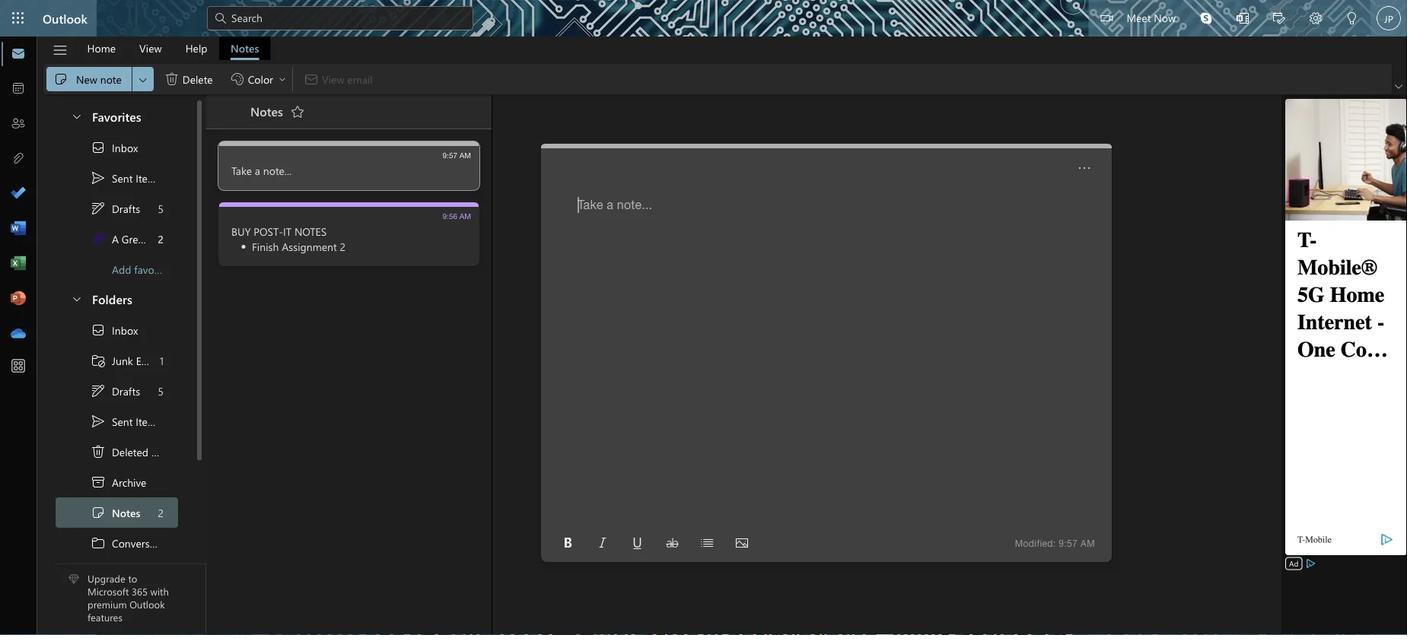 Task type: vqa. For each thing, say whether or not it's contained in the screenshot.
"" within ' Sent Items  Deleted Items  Archive  Notes  Conversation History  NewFolder'
no



Task type: describe. For each thing, give the bounding box(es) containing it.
 inside tree
[[91, 414, 106, 429]]

Editing note text field
[[578, 197, 1074, 525]]


[[1310, 12, 1323, 24]]

9:57 am take a note...
[[231, 151, 471, 177]]


[[632, 538, 644, 550]]

 archive
[[91, 475, 147, 490]]

 junk email 1
[[91, 353, 164, 369]]

 button
[[695, 531, 720, 556]]

 for  delete
[[164, 72, 180, 87]]

junk
[[112, 354, 133, 368]]

home button
[[76, 37, 127, 60]]

 sent items for second  tree item from the top of the 'application' containing outlook
[[91, 414, 161, 429]]

take a note...
[[578, 198, 653, 212]]

color
[[248, 72, 273, 86]]

 button
[[132, 67, 154, 91]]


[[52, 42, 68, 58]]

assignment
[[282, 239, 337, 254]]

 for  deleted items
[[91, 445, 106, 460]]

buy
[[231, 224, 251, 238]]

2 inside 9:56 am buy post-it notes finish assignment 2
[[340, 239, 346, 254]]

meet now
[[1127, 10, 1176, 24]]

view button
[[128, 37, 173, 60]]


[[91, 475, 106, 490]]

 inside popup button
[[137, 73, 149, 85]]

notes
[[295, 224, 327, 238]]

 search field
[[207, 0, 474, 34]]

add favorite
[[112, 263, 170, 277]]

 inbox for 
[[91, 140, 138, 155]]

2 for 
[[158, 506, 164, 520]]

1 vertical spatial items
[[136, 415, 161, 429]]

 button
[[45, 37, 75, 63]]

set your advertising preferences image
[[1305, 558, 1318, 570]]

 for 
[[91, 201, 106, 216]]

 tree item
[[56, 468, 178, 498]]

 button
[[285, 100, 310, 124]]

 notes
[[91, 506, 141, 521]]

note... inside 9:57 am take a note...
[[263, 163, 292, 177]]


[[230, 72, 245, 87]]

 button
[[1335, 0, 1371, 38]]

outlook inside banner
[[43, 10, 87, 26]]

 color 
[[230, 72, 287, 87]]

a inside edit new note main content
[[607, 198, 614, 212]]

onedrive image
[[11, 327, 26, 342]]

it
[[283, 224, 292, 238]]

to
[[128, 573, 137, 586]]

 tree item
[[56, 498, 178, 528]]

modified
[[1016, 539, 1054, 549]]

tree containing 
[[56, 315, 178, 620]]

notes inside  notes
[[112, 506, 141, 520]]

 drafts for 
[[91, 201, 140, 216]]

2 sent from the top
[[112, 415, 133, 429]]

 button
[[626, 531, 650, 556]]

favorite
[[134, 263, 170, 277]]

upgrade
[[88, 573, 126, 586]]

items inside " deleted items"
[[151, 445, 177, 459]]

microsoft
[[88, 585, 129, 599]]

folders
[[92, 291, 132, 307]]

premium features image
[[69, 574, 79, 585]]

 for  notes
[[91, 506, 106, 521]]

styles toolbar toolbar
[[551, 531, 760, 556]]

archive
[[112, 476, 147, 490]]

post-
[[254, 224, 283, 238]]

favorites tree
[[56, 96, 178, 285]]

 sent items for second  tree item from the bottom
[[91, 171, 161, 186]]

notes 
[[251, 103, 305, 120]]

 for  new note
[[53, 72, 69, 87]]

am for it
[[460, 212, 471, 220]]

 inside favorites tree item
[[71, 110, 83, 122]]

 tree item
[[56, 346, 178, 376]]

9:56
[[443, 212, 458, 220]]

inbox for 
[[112, 323, 138, 338]]

premium
[[88, 598, 127, 612]]

meet
[[1127, 10, 1152, 24]]

2 for 
[[158, 232, 164, 246]]

deleted
[[112, 445, 149, 459]]

 for 
[[91, 323, 106, 338]]

9:57 inside edit new note main content
[[1059, 539, 1078, 549]]

outlook link
[[43, 0, 87, 37]]

 button
[[591, 531, 615, 556]]


[[1274, 12, 1286, 24]]

upgrade to microsoft 365 with premium outlook features
[[88, 573, 169, 624]]

 button
[[1225, 0, 1262, 38]]

notes heading
[[231, 95, 310, 129]]

 tree item
[[56, 528, 178, 559]]

notes button
[[219, 37, 271, 60]]

now
[[1155, 10, 1176, 24]]

excel image
[[11, 257, 26, 272]]

tab list inside 'application'
[[75, 37, 271, 60]]


[[1079, 162, 1091, 174]]

1  tree item from the top
[[56, 163, 178, 193]]

 deleted items
[[91, 445, 177, 460]]



Task type: locate. For each thing, give the bounding box(es) containing it.
1  button from the top
[[63, 102, 89, 130]]

 button for folders
[[63, 285, 89, 313]]

0 vertical spatial  tree item
[[56, 163, 178, 193]]

 tree item
[[56, 193, 178, 224], [56, 376, 178, 407]]

1  from the top
[[91, 201, 106, 216]]

 inbox down favorites tree item
[[91, 140, 138, 155]]

items inside favorites tree
[[136, 171, 161, 185]]

 sent items inside favorites tree
[[91, 171, 161, 186]]

 up 
[[91, 171, 106, 186]]

open note starting with: buy post-it notes last edited: 9:56 am. tree item
[[219, 203, 480, 267]]

application containing outlook
[[0, 0, 1408, 636]]

outlook up 
[[43, 10, 87, 26]]

 button
[[1393, 79, 1406, 94]]

 inside edit group
[[53, 72, 69, 87]]

 inside tree
[[91, 384, 106, 399]]


[[1396, 83, 1403, 91]]


[[290, 104, 305, 120]]

1 vertical spatial 
[[91, 323, 106, 338]]

 down  on the bottom of page
[[91, 384, 106, 399]]

more apps image
[[11, 359, 26, 375]]

 button
[[1073, 156, 1097, 180]]


[[53, 72, 69, 87], [91, 506, 106, 521]]

take inside edit new note main content
[[578, 198, 604, 212]]

 button
[[63, 102, 89, 130], [63, 285, 89, 313]]

outlook down to
[[130, 598, 165, 612]]

1 vertical spatial sent
[[112, 415, 133, 429]]

left-rail-appbar navigation
[[3, 37, 34, 352]]

0 vertical spatial items
[[136, 171, 161, 185]]

 tree item down favorites tree item
[[56, 163, 178, 193]]

 drafts inside favorites tree
[[91, 201, 140, 216]]

 button
[[1189, 0, 1225, 37]]


[[1237, 12, 1250, 24]]

application
[[0, 0, 1408, 636]]

 inside favorites tree
[[91, 171, 106, 186]]

 button
[[730, 531, 755, 556]]

 inside tree item
[[91, 445, 106, 460]]

Search for email, meetings, files and more. field
[[230, 10, 464, 25]]

 left folders
[[71, 293, 83, 305]]

0 horizontal spatial a
[[255, 163, 260, 177]]

new
[[76, 72, 97, 86]]

 inbox for 
[[91, 323, 138, 338]]

 sent items down favorites tree item
[[91, 171, 161, 186]]

9:57
[[443, 151, 458, 160], [1059, 539, 1078, 549]]

2  from the top
[[91, 323, 106, 338]]

outlook inside upgrade to microsoft 365 with premium outlook features
[[130, 598, 165, 612]]

5 inside tree
[[158, 384, 164, 398]]

a inside 9:57 am take a note...
[[255, 163, 260, 177]]

items right deleted
[[151, 445, 177, 459]]

2 right the assignment
[[340, 239, 346, 254]]

1 vertical spatial a
[[607, 198, 614, 212]]

 inbox down "folders" tree item
[[91, 323, 138, 338]]

1 horizontal spatial note...
[[617, 198, 653, 212]]

2  button from the top
[[63, 285, 89, 313]]

2 vertical spatial notes
[[112, 506, 141, 520]]

 button down the  new note
[[63, 102, 89, 130]]

add favorite tree item
[[56, 254, 178, 285]]

1 vertical spatial 
[[91, 384, 106, 399]]

0 vertical spatial 5
[[158, 202, 164, 216]]

1 vertical spatial  button
[[63, 285, 89, 313]]

2 vertical spatial am
[[1081, 539, 1096, 549]]

0 vertical spatial  tree item
[[56, 132, 178, 163]]

 inside favorites tree
[[91, 201, 106, 216]]

 sent items inside tree
[[91, 414, 161, 429]]


[[91, 231, 106, 247]]

1 vertical spatial 
[[91, 445, 106, 460]]

 inside tree
[[91, 323, 106, 338]]

 tree item down favorites on the top of the page
[[56, 132, 178, 163]]

note
[[100, 72, 122, 86]]

items
[[136, 171, 161, 185], [136, 415, 161, 429], [151, 445, 177, 459]]

 inside  color 
[[278, 75, 287, 84]]

2 up favorite
[[158, 232, 164, 246]]

 tree item up deleted
[[56, 407, 178, 437]]

notes left 
[[251, 103, 283, 119]]

1 vertical spatial  tree item
[[56, 315, 178, 346]]

calendar image
[[11, 81, 26, 97]]

 tree item up junk
[[56, 315, 178, 346]]

5 inside favorites tree
[[158, 202, 164, 216]]

 up 
[[91, 201, 106, 216]]

 down the  new note
[[71, 110, 83, 122]]


[[562, 538, 574, 550]]

1 drafts from the top
[[112, 202, 140, 216]]

9:57 up 9:56
[[443, 151, 458, 160]]

1 vertical spatial  tree item
[[56, 407, 178, 437]]

1 vertical spatial 
[[91, 414, 106, 429]]

powerpoint image
[[11, 292, 26, 307]]

 down favorites tree item
[[91, 140, 106, 155]]

help button
[[174, 37, 219, 60]]

1 horizontal spatial take
[[578, 198, 604, 212]]

drafts inside favorites tree
[[112, 202, 140, 216]]

items down favorites tree item
[[136, 171, 161, 185]]

0 vertical spatial 
[[91, 140, 106, 155]]

0 vertical spatial sent
[[112, 171, 133, 185]]

0 vertical spatial  sent items
[[91, 171, 161, 186]]

notes up 
[[231, 41, 259, 55]]

 down 
[[91, 506, 106, 521]]

 drafts
[[91, 201, 140, 216], [91, 384, 140, 399]]

edit new note main content
[[541, 144, 1112, 563]]

1 vertical spatial  inbox
[[91, 323, 138, 338]]

1 vertical spatial  sent items
[[91, 414, 161, 429]]

1  from the top
[[91, 171, 106, 186]]

 tree item
[[56, 224, 178, 254]]

outlook banner
[[0, 0, 1408, 38]]

2 inside  tree item
[[158, 232, 164, 246]]

 tree item
[[56, 132, 178, 163], [56, 315, 178, 346]]

 drafts down  tree item
[[91, 384, 140, 399]]

 tree item for 
[[56, 132, 178, 163]]

1  tree item from the top
[[56, 132, 178, 163]]

 inbox inside favorites tree
[[91, 140, 138, 155]]

 inside tree item
[[91, 506, 106, 521]]

9:56 am buy post-it notes finish assignment 2
[[231, 212, 471, 254]]

 tree item
[[56, 163, 178, 193], [56, 407, 178, 437]]

 button left folders
[[63, 285, 89, 313]]

1  drafts from the top
[[91, 201, 140, 216]]

5 up  tree item
[[158, 202, 164, 216]]

2 5 from the top
[[158, 384, 164, 398]]

 button inside favorites tree item
[[63, 102, 89, 130]]

am inside 9:56 am buy post-it notes finish assignment 2
[[460, 212, 471, 220]]

5 down 1
[[158, 384, 164, 398]]

 inbox
[[91, 140, 138, 155], [91, 323, 138, 338]]

 drafts up  tree item
[[91, 201, 140, 216]]

 up  tree item
[[91, 414, 106, 429]]

am
[[460, 151, 471, 160], [460, 212, 471, 220], [1081, 539, 1096, 549]]


[[667, 538, 679, 550]]

0 vertical spatial note...
[[263, 163, 292, 177]]

am for note...
[[460, 151, 471, 160]]

2  tree item from the top
[[56, 376, 178, 407]]

 inside favorites tree
[[91, 140, 106, 155]]

 button
[[556, 531, 580, 556]]

1 vertical spatial 5
[[158, 384, 164, 398]]


[[137, 73, 149, 85], [278, 75, 287, 84], [71, 110, 83, 122], [71, 293, 83, 305]]

1 vertical spatial am
[[460, 212, 471, 220]]

2 inside  tree item
[[158, 506, 164, 520]]

 down view button
[[137, 73, 149, 85]]

0 vertical spatial  inbox
[[91, 140, 138, 155]]

inbox
[[112, 141, 138, 155], [112, 323, 138, 338]]

 button
[[1262, 0, 1298, 38]]

favorites tree item
[[56, 102, 178, 132]]


[[91, 353, 106, 369]]

0 vertical spatial 
[[164, 72, 180, 87]]

tree
[[56, 315, 178, 620]]

2  sent items from the top
[[91, 414, 161, 429]]

1 inbox from the top
[[112, 141, 138, 155]]

1  inbox from the top
[[91, 140, 138, 155]]

1 vertical spatial note...
[[617, 198, 653, 212]]

2  tree item from the top
[[56, 407, 178, 437]]

1 sent from the top
[[112, 171, 133, 185]]

am inside edit new note main content
[[1081, 539, 1096, 549]]

tab list containing home
[[75, 37, 271, 60]]

0 vertical spatial 9:57
[[443, 151, 458, 160]]

last edited: 9:57 am. tree item
[[219, 142, 480, 190]]


[[736, 538, 749, 550]]

edit group
[[46, 64, 289, 94]]

drafts for 
[[112, 384, 140, 398]]

 tree item up 
[[56, 193, 178, 224]]

a
[[255, 163, 260, 177], [607, 198, 614, 212]]

0 vertical spatial 
[[53, 72, 69, 87]]

1 vertical spatial outlook
[[130, 598, 165, 612]]

 button for favorites
[[63, 102, 89, 130]]

features
[[88, 611, 123, 624]]

notes for notes 
[[251, 103, 283, 119]]

1 vertical spatial notes
[[251, 103, 283, 119]]

jp image
[[1377, 6, 1402, 30]]


[[701, 538, 714, 550]]

drafts
[[112, 202, 140, 216], [112, 384, 140, 398]]

 left the "new"
[[53, 72, 69, 87]]


[[91, 536, 106, 551]]

tab list
[[75, 37, 271, 60]]

0 vertical spatial notes
[[231, 41, 259, 55]]

2 right  notes
[[158, 506, 164, 520]]

2  inbox from the top
[[91, 323, 138, 338]]


[[597, 538, 609, 550]]

 tree item
[[56, 437, 178, 468]]

1  sent items from the top
[[91, 171, 161, 186]]

 for 
[[91, 140, 106, 155]]

2  drafts from the top
[[91, 384, 140, 399]]

1  from the top
[[91, 140, 106, 155]]

finish
[[252, 239, 279, 254]]

word image
[[11, 222, 26, 237]]

:
[[1054, 539, 1057, 549]]


[[91, 171, 106, 186], [91, 414, 106, 429]]

mail image
[[11, 46, 26, 62]]

1 horizontal spatial outlook
[[130, 598, 165, 612]]

note... inside edit new note main content
[[617, 198, 653, 212]]


[[91, 140, 106, 155], [91, 323, 106, 338]]

0 horizontal spatial 
[[53, 72, 69, 87]]

2  from the top
[[91, 414, 106, 429]]

0 vertical spatial  tree item
[[56, 193, 178, 224]]

2  tree item from the top
[[56, 315, 178, 346]]

sent up  tree item
[[112, 415, 133, 429]]

9:57 right :
[[1059, 539, 1078, 549]]

notes
[[231, 41, 259, 55], [251, 103, 283, 119], [112, 506, 141, 520]]

0 vertical spatial 
[[91, 171, 106, 186]]

sent
[[112, 171, 133, 185], [112, 415, 133, 429]]

email
[[136, 354, 161, 368]]

 right color
[[278, 75, 287, 84]]

0 vertical spatial outlook
[[43, 10, 87, 26]]

1 vertical spatial 9:57
[[1059, 539, 1078, 549]]

files image
[[11, 152, 26, 167]]

0 vertical spatial am
[[460, 151, 471, 160]]

0 horizontal spatial 9:57
[[443, 151, 458, 160]]

1 vertical spatial inbox
[[112, 323, 138, 338]]

take inside 9:57 am take a note...
[[231, 163, 252, 177]]

0 vertical spatial drafts
[[112, 202, 140, 216]]

 button inside "folders" tree item
[[63, 285, 89, 313]]

0 vertical spatial a
[[255, 163, 260, 177]]

inbox for 
[[112, 141, 138, 155]]

 delete
[[164, 72, 213, 87]]

1 vertical spatial drafts
[[112, 384, 140, 398]]

people image
[[11, 117, 26, 132]]

0 vertical spatial  button
[[63, 102, 89, 130]]

drafts inside tree
[[112, 384, 140, 398]]

 up 
[[91, 445, 106, 460]]

0 horizontal spatial note...
[[263, 163, 292, 177]]

1 vertical spatial  tree item
[[56, 376, 178, 407]]

notes inside notes button
[[231, 41, 259, 55]]


[[164, 72, 180, 87], [91, 445, 106, 460]]

am inside 9:57 am take a note...
[[460, 151, 471, 160]]

 button
[[660, 531, 685, 556]]

to do image
[[11, 187, 26, 202]]

sent down favorites tree item
[[112, 171, 133, 185]]

inbox down favorites tree item
[[112, 141, 138, 155]]

0 horizontal spatial take
[[231, 163, 252, 177]]

delete
[[183, 72, 213, 86]]


[[1101, 12, 1114, 24]]

view
[[139, 41, 162, 55]]

1 horizontal spatial a
[[607, 198, 614, 212]]

drafts up  tree item
[[112, 202, 140, 216]]

sent inside favorites tree
[[112, 171, 133, 185]]

1  tree item from the top
[[56, 193, 178, 224]]

ad
[[1290, 559, 1299, 569]]

1 5 from the top
[[158, 202, 164, 216]]

1 horizontal spatial 9:57
[[1059, 539, 1078, 549]]

2 drafts from the top
[[112, 384, 140, 398]]

1 vertical spatial 
[[91, 506, 106, 521]]

 tree item for 
[[56, 193, 178, 224]]

help
[[186, 41, 208, 55]]

0 horizontal spatial 
[[91, 445, 106, 460]]

note...
[[263, 163, 292, 177], [617, 198, 653, 212]]

 tree item down junk
[[56, 376, 178, 407]]

2 inbox from the top
[[112, 323, 138, 338]]

home
[[87, 41, 116, 55]]


[[91, 201, 106, 216], [91, 384, 106, 399]]

 up  on the bottom of page
[[91, 323, 106, 338]]

 sent items up deleted
[[91, 414, 161, 429]]

5 for 
[[158, 384, 164, 398]]

365
[[132, 585, 148, 599]]

0 vertical spatial take
[[231, 163, 252, 177]]

items up " deleted items"
[[136, 415, 161, 429]]

2  from the top
[[91, 384, 106, 399]]

drafts down " junk email 1"
[[112, 384, 140, 398]]

0 vertical spatial inbox
[[112, 141, 138, 155]]

1
[[160, 354, 164, 368]]


[[1201, 12, 1213, 24]]

2 vertical spatial items
[[151, 445, 177, 459]]

 drafts for 
[[91, 384, 140, 399]]

 new note
[[53, 72, 122, 87]]

0 vertical spatial 
[[91, 201, 106, 216]]

 tree item for 
[[56, 376, 178, 407]]

modified : 9:57 am
[[1016, 539, 1096, 549]]


[[213, 11, 228, 26]]

 tree item for 
[[56, 315, 178, 346]]

 left delete
[[164, 72, 180, 87]]

favorites
[[92, 108, 141, 124]]

1 vertical spatial take
[[578, 198, 604, 212]]


[[1347, 12, 1359, 24]]

1 vertical spatial  drafts
[[91, 384, 140, 399]]

notes for notes
[[231, 41, 259, 55]]

outlook
[[43, 10, 87, 26], [130, 598, 165, 612]]

inbox up " junk email 1"
[[112, 323, 138, 338]]

 for 
[[91, 384, 106, 399]]

0 horizontal spatial outlook
[[43, 10, 87, 26]]

folders tree item
[[56, 285, 178, 315]]

 inside edit group
[[164, 72, 180, 87]]

 inside "folders" tree item
[[71, 293, 83, 305]]

notes down archive
[[112, 506, 141, 520]]

1 horizontal spatial 
[[164, 72, 180, 87]]

drafts for 
[[112, 202, 140, 216]]

add
[[112, 263, 131, 277]]

inbox inside favorites tree
[[112, 141, 138, 155]]

notes inside notes 
[[251, 103, 283, 119]]

9:57 inside 9:57 am take a note...
[[443, 151, 458, 160]]

5 for 
[[158, 202, 164, 216]]

with
[[150, 585, 169, 599]]

 button
[[1298, 0, 1335, 38]]

0 vertical spatial  drafts
[[91, 201, 140, 216]]

1 horizontal spatial 
[[91, 506, 106, 521]]

5
[[158, 202, 164, 216], [158, 384, 164, 398]]



